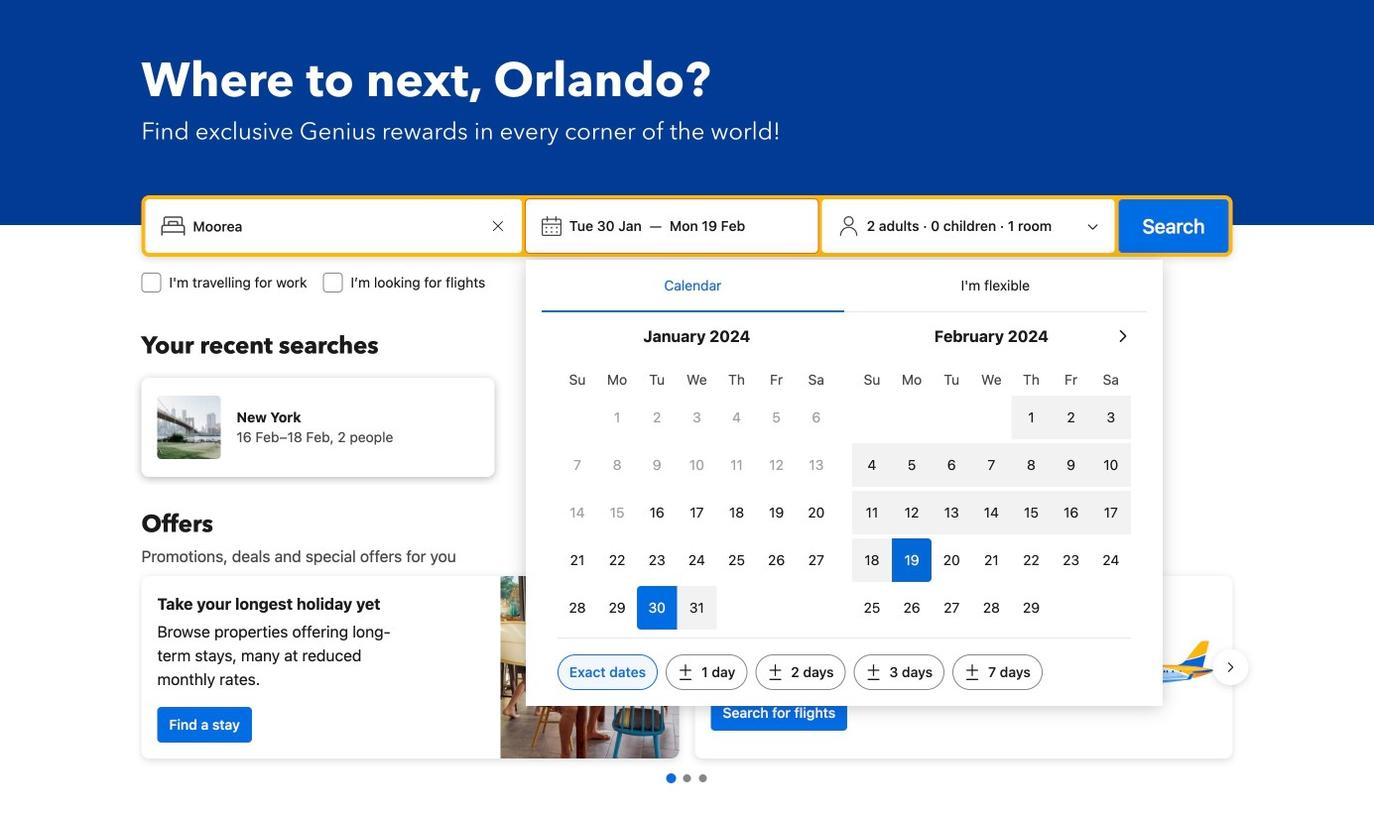Task type: describe. For each thing, give the bounding box(es) containing it.
16 January 2024 checkbox
[[637, 491, 677, 535]]

9 January 2024 checkbox
[[637, 444, 677, 487]]

26 January 2024 checkbox
[[757, 539, 797, 583]]

25 January 2024 checkbox
[[717, 539, 757, 583]]

22 February 2024 checkbox
[[1012, 539, 1052, 583]]

8 February 2024 checkbox
[[1012, 444, 1052, 487]]

8 January 2024 checkbox
[[597, 444, 637, 487]]

13 February 2024 checkbox
[[932, 491, 972, 535]]

24 January 2024 checkbox
[[677, 539, 717, 583]]

22 January 2024 checkbox
[[597, 539, 637, 583]]

5 January 2024 checkbox
[[757, 396, 797, 440]]

20 January 2024 checkbox
[[797, 491, 837, 535]]

29 January 2024 checkbox
[[597, 587, 637, 630]]

6 February 2024 checkbox
[[932, 444, 972, 487]]

25 February 2024 checkbox
[[852, 587, 892, 630]]

14 February 2024 checkbox
[[972, 491, 1012, 535]]

20 February 2024 checkbox
[[932, 539, 972, 583]]

15 January 2024 checkbox
[[597, 491, 637, 535]]

28 January 2024 checkbox
[[558, 587, 597, 630]]

23 February 2024 checkbox
[[1052, 539, 1091, 583]]

26 February 2024 checkbox
[[892, 587, 932, 630]]

16 February 2024 checkbox
[[1052, 491, 1091, 535]]

21 February 2024 checkbox
[[972, 539, 1012, 583]]

7 January 2024 checkbox
[[558, 444, 597, 487]]

12 February 2024 checkbox
[[892, 491, 932, 535]]

9 February 2024 checkbox
[[1052, 444, 1091, 487]]

1 February 2024 checkbox
[[1012, 396, 1052, 440]]

17 January 2024 checkbox
[[677, 491, 717, 535]]



Task type: vqa. For each thing, say whether or not it's contained in the screenshot.
0
no



Task type: locate. For each thing, give the bounding box(es) containing it.
progress bar
[[666, 774, 707, 784]]

4 January 2024 checkbox
[[717, 396, 757, 440]]

13 January 2024 checkbox
[[797, 444, 837, 487]]

0 horizontal spatial grid
[[558, 360, 837, 630]]

15 February 2024 checkbox
[[1012, 491, 1052, 535]]

2 February 2024 checkbox
[[1052, 396, 1091, 440]]

Where are you going? field
[[185, 208, 486, 244]]

take your longest holiday yet image
[[501, 577, 679, 759]]

18 January 2024 checkbox
[[717, 491, 757, 535]]

3 February 2024 checkbox
[[1091, 396, 1131, 440]]

grid
[[558, 360, 837, 630], [852, 360, 1131, 630]]

5 February 2024 checkbox
[[892, 444, 932, 487]]

7 February 2024 checkbox
[[972, 444, 1012, 487]]

24 February 2024 checkbox
[[1091, 539, 1131, 583]]

11 January 2024 checkbox
[[717, 444, 757, 487]]

1 January 2024 checkbox
[[597, 396, 637, 440]]

2 grid from the left
[[852, 360, 1131, 630]]

29 February 2024 checkbox
[[1012, 587, 1052, 630]]

21 January 2024 checkbox
[[558, 539, 597, 583]]

4 February 2024 checkbox
[[852, 444, 892, 487]]

10 January 2024 checkbox
[[677, 444, 717, 487]]

18 February 2024 checkbox
[[852, 539, 892, 583]]

region
[[126, 569, 1249, 767]]

17 February 2024 checkbox
[[1091, 491, 1131, 535]]

fly away to your dream holiday image
[[1078, 598, 1217, 737]]

14 January 2024 checkbox
[[558, 491, 597, 535]]

23 January 2024 checkbox
[[637, 539, 677, 583]]

6 January 2024 checkbox
[[797, 396, 837, 440]]

10 February 2024 checkbox
[[1091, 444, 1131, 487]]

11 February 2024 checkbox
[[852, 491, 892, 535]]

tab list
[[542, 260, 1147, 314]]

cell
[[1012, 392, 1052, 440], [1052, 392, 1091, 440], [1091, 392, 1131, 440], [852, 440, 892, 487], [892, 440, 932, 487], [932, 440, 972, 487], [972, 440, 1012, 487], [1012, 440, 1052, 487], [1052, 440, 1091, 487], [1091, 440, 1131, 487], [852, 487, 892, 535], [892, 487, 932, 535], [932, 487, 972, 535], [972, 487, 1012, 535], [1012, 487, 1052, 535], [1052, 487, 1091, 535], [1091, 487, 1131, 535], [852, 535, 892, 583], [892, 535, 932, 583], [637, 583, 677, 630], [677, 583, 717, 630]]

2 January 2024 checkbox
[[637, 396, 677, 440]]

1 grid from the left
[[558, 360, 837, 630]]

27 February 2024 checkbox
[[932, 587, 972, 630]]

30 January 2024 checkbox
[[637, 587, 677, 630]]

27 January 2024 checkbox
[[797, 539, 837, 583]]

1 horizontal spatial grid
[[852, 360, 1131, 630]]

28 February 2024 checkbox
[[972, 587, 1012, 630]]

31 January 2024 checkbox
[[677, 587, 717, 630]]

3 January 2024 checkbox
[[677, 396, 717, 440]]

19 January 2024 checkbox
[[757, 491, 797, 535]]

12 January 2024 checkbox
[[757, 444, 797, 487]]

19 February 2024 checkbox
[[892, 539, 932, 583]]



